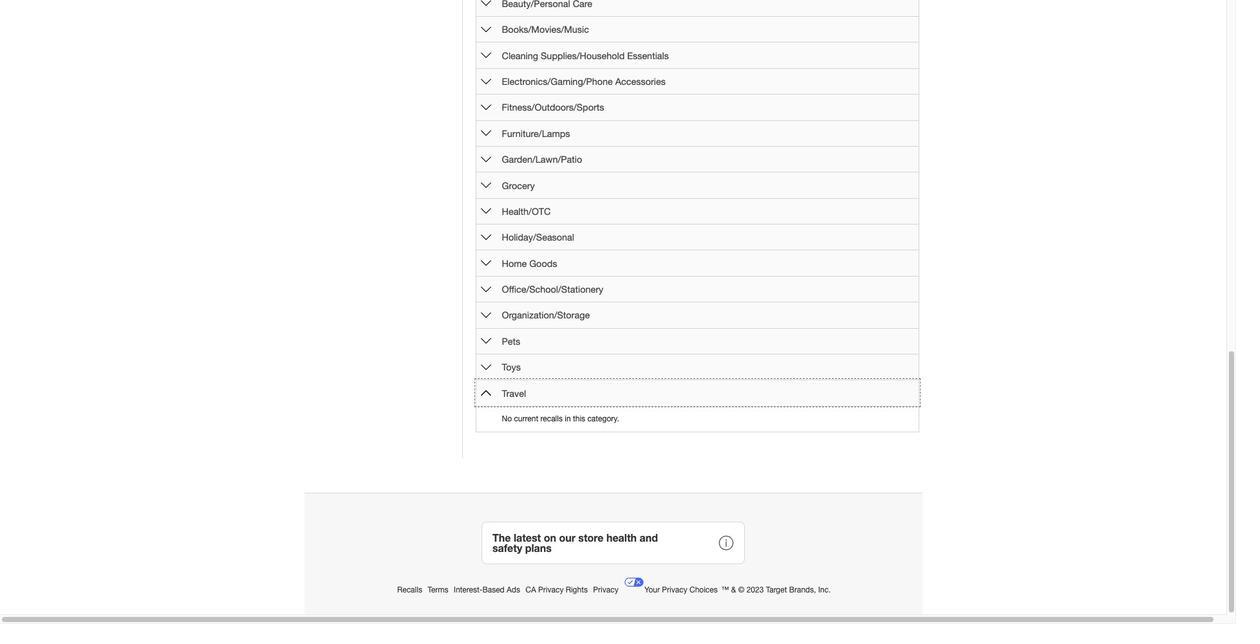 Task type: vqa. For each thing, say whether or not it's contained in the screenshot.
circle arrow e image for Books/Movies/Music
yes



Task type: locate. For each thing, give the bounding box(es) containing it.
circle arrow e image for holiday/seasonal
[[481, 232, 491, 243]]

privacy
[[538, 586, 564, 595], [593, 586, 619, 595], [662, 586, 688, 595]]

recalls
[[541, 415, 563, 424]]

toys
[[502, 362, 521, 373]]

pets
[[502, 336, 521, 347]]

™ & © 2023 target brands, inc.
[[722, 586, 831, 595]]

accessories
[[615, 76, 666, 87]]

privacy link
[[593, 586, 621, 595]]

&
[[731, 586, 736, 595]]

circle arrow e image for health/otc
[[481, 206, 491, 217]]

circle arrow s image
[[481, 388, 491, 399]]

ca privacy rights link
[[526, 586, 590, 595]]

furniture/lamps link
[[502, 128, 570, 139]]

circle arrow e image for office/school/stationery
[[481, 284, 491, 295]]

books/movies/music link
[[502, 24, 589, 35]]

6 circle arrow e image from the top
[[481, 154, 491, 165]]

3 circle arrow e image from the top
[[481, 310, 491, 321]]

fitness/outdoors/sports
[[502, 102, 604, 113]]

©
[[738, 586, 745, 595]]

circle arrow e image
[[481, 102, 491, 113], [481, 258, 491, 269], [481, 310, 491, 321], [481, 336, 491, 347], [481, 362, 491, 373]]

2 circle arrow e image from the top
[[481, 24, 491, 35]]

2 circle arrow e image from the top
[[481, 258, 491, 269]]

3 circle arrow e image from the top
[[481, 50, 491, 61]]

1 privacy from the left
[[538, 586, 564, 595]]

8 circle arrow e image from the top
[[481, 206, 491, 217]]

9 circle arrow e image from the top
[[481, 232, 491, 243]]

category.
[[588, 415, 619, 424]]

our
[[559, 532, 576, 544]]

goods
[[529, 258, 557, 269]]

health/otc link
[[502, 206, 551, 217]]

2 horizontal spatial privacy
[[662, 586, 688, 595]]

travel link
[[502, 388, 526, 399]]

1 circle arrow e image from the top
[[481, 102, 491, 113]]

home
[[502, 258, 527, 269]]

ads
[[507, 586, 520, 595]]

circle arrow e image for organization/storage
[[481, 310, 491, 321]]

electronics/gaming/phone accessories link
[[502, 76, 666, 87]]

rights
[[566, 586, 588, 595]]

cleaning supplies/household essentials
[[502, 50, 669, 61]]

the
[[493, 532, 511, 544]]

grocery
[[502, 180, 535, 191]]

office/school/stationery
[[502, 284, 603, 295]]

your
[[645, 586, 660, 595]]

circle arrow e image for cleaning supplies/household essentials
[[481, 50, 491, 61]]

terms link
[[428, 586, 451, 595]]

organization/storage
[[502, 310, 590, 321]]

™
[[722, 586, 729, 595]]

1 horizontal spatial privacy
[[593, 586, 619, 595]]

circle arrow e image for pets
[[481, 336, 491, 347]]

based
[[483, 586, 505, 595]]

essentials
[[627, 50, 669, 61]]

privacy right ca
[[538, 586, 564, 595]]

privacy right rights in the bottom left of the page
[[593, 586, 619, 595]]

privacy right your at the right of the page
[[662, 586, 688, 595]]

4 circle arrow e image from the top
[[481, 76, 491, 87]]

the latest on our store health and safety plans
[[493, 532, 658, 555]]

5 circle arrow e image from the top
[[481, 128, 491, 139]]

no current recalls in this category.
[[502, 415, 619, 424]]

travel
[[502, 388, 526, 399]]

0 horizontal spatial privacy
[[538, 586, 564, 595]]

circle arrow e image for electronics/gaming/phone accessories
[[481, 76, 491, 87]]

5 circle arrow e image from the top
[[481, 362, 491, 373]]

7 circle arrow e image from the top
[[481, 180, 491, 191]]

4 circle arrow e image from the top
[[481, 336, 491, 347]]

toys link
[[502, 362, 521, 373]]

plans
[[525, 542, 552, 555]]

circle arrow e image
[[481, 0, 491, 9], [481, 24, 491, 35], [481, 50, 491, 61], [481, 76, 491, 87], [481, 128, 491, 139], [481, 154, 491, 165], [481, 180, 491, 191], [481, 206, 491, 217], [481, 232, 491, 243], [481, 284, 491, 295]]

on
[[544, 532, 556, 544]]

10 circle arrow e image from the top
[[481, 284, 491, 295]]

ca
[[526, 586, 536, 595]]



Task type: describe. For each thing, give the bounding box(es) containing it.
garden/lawn/patio link
[[502, 154, 582, 165]]

cleaning supplies/household essentials link
[[502, 50, 669, 61]]

3 privacy from the left
[[662, 586, 688, 595]]

health
[[607, 532, 637, 544]]

organization/storage link
[[502, 310, 590, 321]]

circle arrow e image for grocery
[[481, 180, 491, 191]]

target
[[766, 586, 787, 595]]

circle arrow e image for fitness/outdoors/sports
[[481, 102, 491, 113]]

2 privacy from the left
[[593, 586, 619, 595]]

the latest on our store health and safety plans link
[[482, 522, 745, 565]]

fitness/outdoors/sports link
[[502, 102, 604, 113]]

furniture/lamps
[[502, 128, 570, 139]]

store
[[578, 532, 604, 544]]

current
[[514, 415, 538, 424]]

health/otc
[[502, 206, 551, 217]]

holiday/seasonal link
[[502, 232, 574, 243]]

interest-based ads link
[[454, 586, 522, 595]]

safety
[[493, 542, 522, 555]]

logo image
[[624, 573, 645, 593]]

in
[[565, 415, 571, 424]]

electronics/gaming/phone
[[502, 76, 613, 87]]

supplies/household
[[541, 50, 625, 61]]

office/school/stationery link
[[502, 284, 603, 295]]

interest-
[[454, 586, 483, 595]]

brands,
[[789, 586, 816, 595]]

this
[[573, 415, 585, 424]]

grocery link
[[502, 180, 535, 191]]

2023
[[747, 586, 764, 595]]

1 circle arrow e image from the top
[[481, 0, 491, 9]]

home goods link
[[502, 258, 557, 269]]

recalls terms interest-based ads ca privacy rights privacy
[[397, 586, 621, 595]]

circle arrow e image for toys
[[481, 362, 491, 373]]

cleaning
[[502, 50, 538, 61]]

circle arrow e image for home goods
[[481, 258, 491, 269]]

terms
[[428, 586, 448, 595]]

circle arrow e image for books/movies/music
[[481, 24, 491, 35]]

no
[[502, 415, 512, 424]]

and
[[640, 532, 658, 544]]

circle arrow e image for furniture/lamps
[[481, 128, 491, 139]]

electronics/gaming/phone accessories
[[502, 76, 666, 87]]

choices
[[690, 586, 718, 595]]

circle arrow e image for garden/lawn/patio
[[481, 154, 491, 165]]

your privacy choices
[[645, 586, 718, 595]]

latest
[[514, 532, 541, 544]]

garden/lawn/patio
[[502, 154, 582, 165]]

recalls
[[397, 586, 422, 595]]

recalls link
[[397, 586, 425, 595]]

home goods
[[502, 258, 557, 269]]

inc.
[[818, 586, 831, 595]]

pets link
[[502, 336, 521, 347]]

holiday/seasonal
[[502, 232, 574, 243]]

books/movies/music
[[502, 24, 589, 35]]

your privacy choices link
[[624, 573, 720, 595]]



